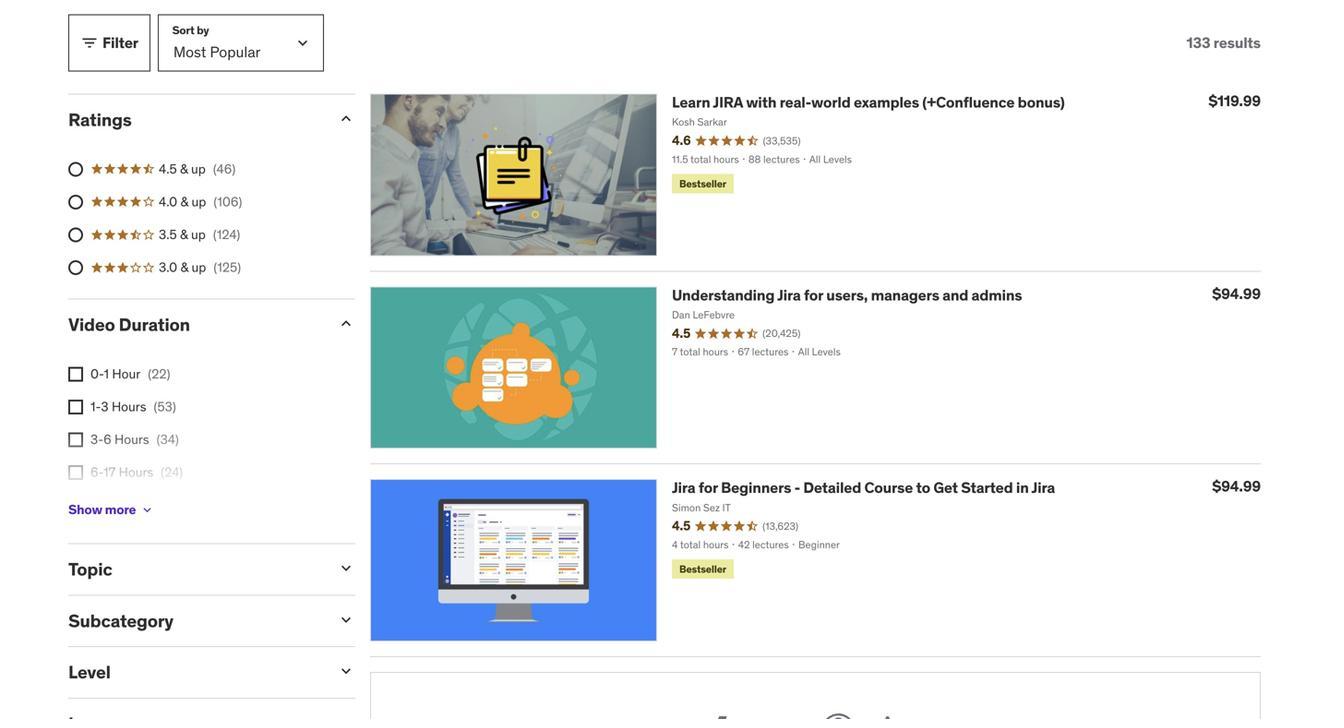 Task type: locate. For each thing, give the bounding box(es) containing it.
up left (106) at the top
[[192, 193, 206, 210]]

(+confluence
[[923, 93, 1015, 112]]

& right 4.0
[[181, 193, 189, 210]]

2 & from the top
[[181, 193, 189, 210]]

(22)
[[148, 366, 170, 382]]

(125)
[[214, 259, 241, 276]]

1 horizontal spatial for
[[804, 286, 824, 305]]

jira for beginners - detailed course to get started in jira
[[672, 478, 1056, 497]]

topic button
[[68, 558, 322, 580]]

small image for subcategory
[[337, 611, 356, 629]]

1-3 hours (53)
[[91, 399, 176, 415]]

1 vertical spatial xsmall image
[[68, 400, 83, 415]]

video
[[68, 314, 115, 336]]

(106)
[[214, 193, 242, 210]]

world
[[812, 93, 851, 112]]

hours right 6
[[115, 431, 149, 448]]

hours right 17
[[119, 464, 154, 481]]

17+ hours
[[91, 497, 148, 514]]

1 vertical spatial xsmall image
[[140, 503, 155, 518]]

3 & from the top
[[180, 226, 188, 243]]

jira right in
[[1032, 478, 1056, 497]]

up
[[191, 160, 206, 177], [192, 193, 206, 210], [191, 226, 206, 243], [192, 259, 206, 276]]

started
[[962, 478, 1014, 497]]

xsmall image left 0-
[[68, 367, 83, 382]]

video duration button
[[68, 314, 322, 336]]

(53)
[[154, 399, 176, 415]]

for left the beginners
[[699, 478, 718, 497]]

1 vertical spatial for
[[699, 478, 718, 497]]

2 $94.99 from the top
[[1213, 477, 1261, 496]]

level
[[68, 661, 111, 683]]

beginners
[[721, 478, 792, 497]]

1 horizontal spatial xsmall image
[[140, 503, 155, 518]]

learn
[[672, 93, 711, 112]]

hour
[[112, 366, 141, 382]]

0 horizontal spatial xsmall image
[[68, 466, 83, 480]]

up left (125)
[[192, 259, 206, 276]]

ratings
[[68, 108, 132, 131]]

small image for video duration
[[337, 315, 356, 333]]

box image
[[881, 710, 943, 719]]

xsmall image
[[68, 466, 83, 480], [140, 503, 155, 518]]

1 & from the top
[[180, 160, 188, 177]]

jira
[[778, 286, 801, 305], [672, 478, 696, 497], [1032, 478, 1056, 497]]

3-6 hours (34)
[[91, 431, 179, 448]]

3 up from the top
[[191, 226, 206, 243]]

3 xsmall image from the top
[[68, 433, 83, 448]]

jira left users,
[[778, 286, 801, 305]]

(124)
[[213, 226, 240, 243]]

0 vertical spatial $94.99
[[1213, 284, 1261, 303]]

4.0
[[159, 193, 177, 210]]

$119.99
[[1209, 91, 1261, 110]]

$94.99
[[1213, 284, 1261, 303], [1213, 477, 1261, 496]]

xsmall image left 6-
[[68, 466, 83, 480]]

small image for level
[[337, 662, 356, 681]]

2 vertical spatial xsmall image
[[68, 433, 83, 448]]

& right 3.5
[[180, 226, 188, 243]]

to
[[917, 478, 931, 497]]

(24)
[[161, 464, 183, 481]]

admins
[[972, 286, 1023, 305]]

0 vertical spatial for
[[804, 286, 824, 305]]

small image
[[80, 34, 99, 52], [337, 315, 356, 333], [337, 559, 356, 578], [337, 611, 356, 629], [337, 662, 356, 681]]

0 vertical spatial xsmall image
[[68, 367, 83, 382]]

xsmall image
[[68, 367, 83, 382], [68, 400, 83, 415], [68, 433, 83, 448]]

xsmall image for 0-
[[68, 367, 83, 382]]

4.5 & up (46)
[[159, 160, 236, 177]]

1 $94.99 from the top
[[1213, 284, 1261, 303]]

xsmall image inside show more button
[[140, 503, 155, 518]]

hours right 3
[[112, 399, 146, 415]]

xsmall image left 3-
[[68, 433, 83, 448]]

& right 4.5
[[180, 160, 188, 177]]

1 xsmall image from the top
[[68, 367, 83, 382]]

up left (124)
[[191, 226, 206, 243]]

3.5 & up (124)
[[159, 226, 240, 243]]

0 horizontal spatial for
[[699, 478, 718, 497]]

1 vertical spatial $94.99
[[1213, 477, 1261, 496]]

show more button
[[68, 492, 155, 529]]

& right 3.0
[[181, 259, 189, 276]]

17+
[[91, 497, 111, 514]]

understanding jira for users, managers and admins
[[672, 286, 1023, 305]]

3.5
[[159, 226, 177, 243]]

4 up from the top
[[192, 259, 206, 276]]

-
[[795, 478, 801, 497]]

xsmall image right more
[[140, 503, 155, 518]]

users,
[[827, 286, 868, 305]]

for left users,
[[804, 286, 824, 305]]

6
[[104, 431, 111, 448]]

xsmall image left 1- on the left bottom
[[68, 400, 83, 415]]

jira
[[713, 93, 743, 112]]

6-
[[91, 464, 104, 481]]

3.0
[[159, 259, 177, 276]]

nasdaq image
[[690, 710, 796, 719]]

4 & from the top
[[181, 259, 189, 276]]

managers
[[871, 286, 940, 305]]

for
[[804, 286, 824, 305], [699, 478, 718, 497]]

up for 3.5 & up
[[191, 226, 206, 243]]

1 up from the top
[[191, 160, 206, 177]]

up left '(46)'
[[191, 160, 206, 177]]

understanding
[[672, 286, 775, 305]]

hours
[[112, 399, 146, 415], [115, 431, 149, 448], [119, 464, 154, 481], [114, 497, 148, 514]]

jira for beginners - detailed course to get started in jira link
[[672, 478, 1056, 497]]

jira left the beginners
[[672, 478, 696, 497]]

&
[[180, 160, 188, 177], [181, 193, 189, 210], [180, 226, 188, 243], [181, 259, 189, 276]]

examples
[[854, 93, 920, 112]]

show more
[[68, 502, 136, 518]]

video duration
[[68, 314, 190, 336]]

2 up from the top
[[192, 193, 206, 210]]

2 xsmall image from the top
[[68, 400, 83, 415]]

and
[[943, 286, 969, 305]]

3-
[[91, 431, 104, 448]]



Task type: vqa. For each thing, say whether or not it's contained in the screenshot.
the bottom one
no



Task type: describe. For each thing, give the bounding box(es) containing it.
$94.99 for understanding jira for users, managers and admins
[[1213, 284, 1261, 303]]

topic
[[68, 558, 112, 580]]

small image for topic
[[337, 559, 356, 578]]

4.0 & up (106)
[[159, 193, 242, 210]]

filter button
[[68, 14, 150, 72]]

in
[[1017, 478, 1029, 497]]

duration
[[119, 314, 190, 336]]

& for 3.5
[[180, 226, 188, 243]]

0 vertical spatial xsmall image
[[68, 466, 83, 480]]

up for 4.0 & up
[[192, 193, 206, 210]]

hours for 3-6 hours
[[115, 431, 149, 448]]

bonus)
[[1018, 93, 1065, 112]]

hours right 17+
[[114, 497, 148, 514]]

17
[[104, 464, 116, 481]]

show
[[68, 502, 102, 518]]

get
[[934, 478, 958, 497]]

learn jira with real-world examples (+confluence bonus) link
[[672, 93, 1065, 112]]

hours for 6-17 hours
[[119, 464, 154, 481]]

detailed
[[804, 478, 862, 497]]

1 horizontal spatial jira
[[778, 286, 801, 305]]

small image
[[337, 109, 356, 128]]

small image inside filter button
[[80, 34, 99, 52]]

0-1 hour (22)
[[91, 366, 170, 382]]

up for 3.0 & up
[[192, 259, 206, 276]]

$94.99 for jira for beginners - detailed course to get started in jira
[[1213, 477, 1261, 496]]

filter
[[103, 33, 138, 52]]

& for 3.0
[[181, 259, 189, 276]]

0 horizontal spatial jira
[[672, 478, 696, 497]]

3
[[101, 399, 109, 415]]

0-
[[91, 366, 104, 382]]

(46)
[[213, 160, 236, 177]]

results
[[1214, 33, 1261, 52]]

1-
[[91, 399, 101, 415]]

1
[[104, 366, 109, 382]]

with
[[746, 93, 777, 112]]

xsmall image for 1-
[[68, 400, 83, 415]]

& for 4.0
[[181, 193, 189, 210]]

course
[[865, 478, 913, 497]]

6-17 hours (24)
[[91, 464, 183, 481]]

133 results status
[[1187, 33, 1261, 52]]

volkswagen image
[[818, 710, 859, 719]]

real-
[[780, 93, 812, 112]]

subcategory button
[[68, 610, 322, 632]]

xsmall image for 3-
[[68, 433, 83, 448]]

3.0 & up (125)
[[159, 259, 241, 276]]

more
[[105, 502, 136, 518]]

133
[[1187, 33, 1211, 52]]

learn jira with real-world examples (+confluence bonus)
[[672, 93, 1065, 112]]

& for 4.5
[[180, 160, 188, 177]]

subcategory
[[68, 610, 174, 632]]

4.5
[[159, 160, 177, 177]]

2 horizontal spatial jira
[[1032, 478, 1056, 497]]

133 results
[[1187, 33, 1261, 52]]

(34)
[[157, 431, 179, 448]]

level button
[[68, 661, 322, 683]]

hours for 1-3 hours
[[112, 399, 146, 415]]

understanding jira for users, managers and admins link
[[672, 286, 1023, 305]]

up for 4.5 & up
[[191, 160, 206, 177]]

ratings button
[[68, 108, 322, 131]]



